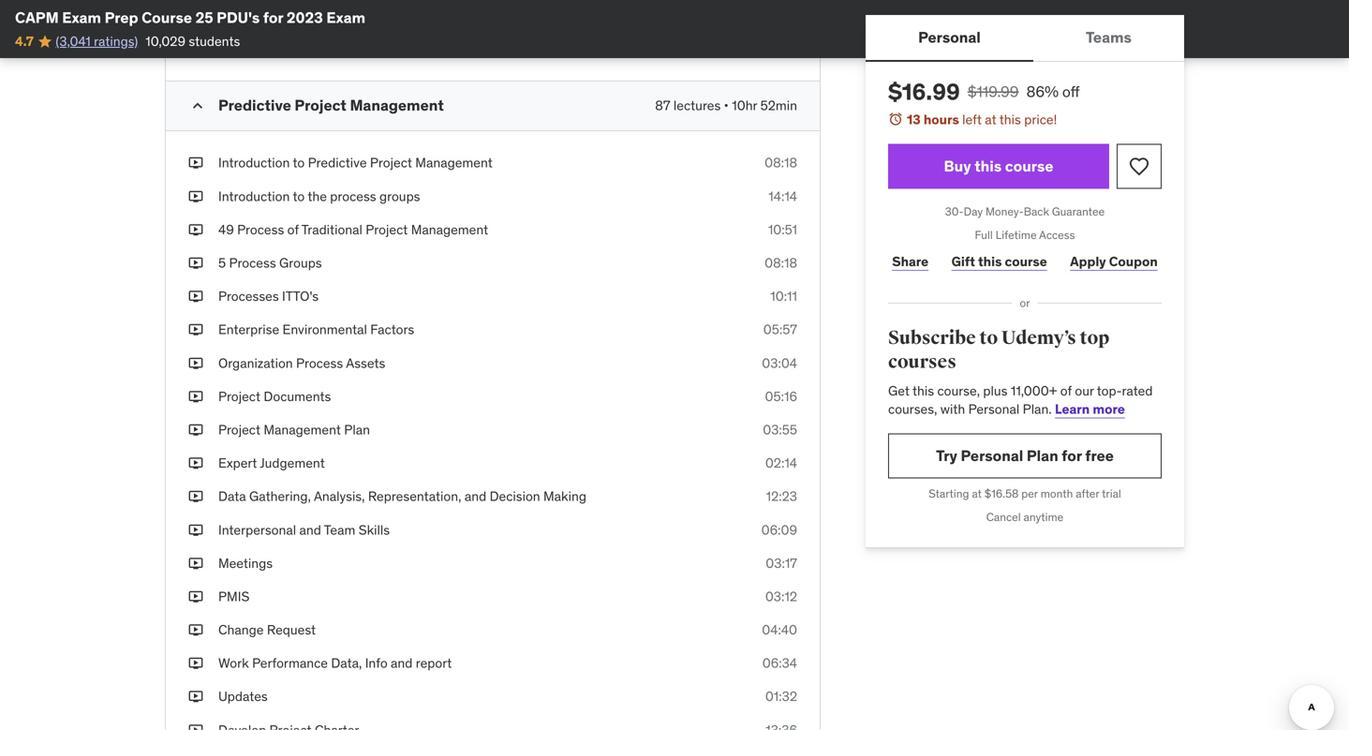 Task type: describe. For each thing, give the bounding box(es) containing it.
05:16
[[765, 388, 798, 405]]

interpersonal
[[218, 521, 296, 538]]

enterprise environmental factors
[[218, 321, 415, 338]]

pdu's
[[217, 8, 260, 27]]

get this course, plus 11,000+ of our top-rated courses, with personal plan.
[[889, 382, 1153, 417]]

work
[[218, 655, 249, 672]]

2 vertical spatial personal
[[961, 446, 1024, 465]]

lectures
[[674, 97, 721, 114]]

xsmall image for uncertainty
[[188, 40, 203, 58]]

course for gift this course
[[1005, 253, 1048, 270]]

change request
[[218, 622, 316, 638]]

plus
[[984, 382, 1008, 399]]

process for assets
[[296, 355, 343, 371]]

xsmall image for change request
[[188, 621, 203, 639]]

full
[[975, 228, 993, 242]]

13
[[907, 111, 921, 128]]

buy this course
[[944, 157, 1054, 176]]

measurement performance domain
[[218, 7, 427, 24]]

apply coupon
[[1071, 253, 1158, 270]]

trial
[[1102, 486, 1122, 501]]

87
[[655, 97, 671, 114]]

to for predictive
[[293, 154, 305, 171]]

xsmall image for project documents
[[188, 388, 203, 406]]

performance for measurement
[[302, 7, 378, 24]]

courses,
[[889, 401, 938, 417]]

apply coupon button
[[1067, 243, 1162, 280]]

04:40
[[762, 622, 798, 638]]

gift
[[952, 253, 976, 270]]

this for get
[[913, 382, 935, 399]]

performance for work
[[252, 655, 328, 672]]

measurement
[[218, 7, 299, 24]]

factors
[[371, 321, 415, 338]]

2023
[[287, 8, 323, 27]]

2 08:18 from the top
[[765, 255, 798, 271]]

teams
[[1086, 28, 1132, 47]]

xsmall image for work performance data, info and report
[[188, 654, 203, 673]]

introduction to the process groups
[[218, 188, 420, 205]]

share button
[[889, 243, 933, 280]]

(3,041
[[56, 33, 91, 50]]

at inside starting at $16.58 per month after trial cancel anytime
[[972, 486, 982, 501]]

organization
[[218, 355, 293, 371]]

enterprise
[[218, 321, 280, 338]]

personal inside get this course, plus 11,000+ of our top-rated courses, with personal plan.
[[969, 401, 1020, 417]]

25
[[196, 8, 213, 27]]

environmental
[[283, 321, 367, 338]]

•
[[724, 97, 729, 114]]

learn
[[1056, 401, 1090, 417]]

gift this course
[[952, 253, 1048, 270]]

traditional
[[302, 221, 363, 238]]

10 xsmall image from the top
[[188, 721, 203, 730]]

updates
[[218, 688, 268, 705]]

introduction for introduction to predictive project management
[[218, 154, 290, 171]]

4.7
[[15, 33, 34, 50]]

data
[[218, 488, 246, 505]]

10hr
[[732, 97, 758, 114]]

process
[[330, 188, 376, 205]]

assets
[[346, 355, 386, 371]]

this for buy
[[975, 157, 1002, 176]]

gathering,
[[249, 488, 311, 505]]

more
[[1093, 401, 1126, 417]]

1 horizontal spatial for
[[1062, 446, 1082, 465]]

data gathering, analysis, representation, and decision making
[[218, 488, 587, 505]]

5
[[218, 255, 226, 271]]

86%
[[1027, 82, 1059, 101]]

1 08:18 from the top
[[765, 154, 798, 171]]

10,029 students
[[146, 33, 240, 50]]

organization process assets
[[218, 355, 386, 371]]

starting at $16.58 per month after trial cancel anytime
[[929, 486, 1122, 524]]

management down documents
[[264, 421, 341, 438]]

info
[[365, 655, 388, 672]]

free
[[1086, 446, 1114, 465]]

try personal plan for free link
[[889, 434, 1162, 479]]

hours
[[924, 111, 960, 128]]

0 horizontal spatial and
[[299, 521, 321, 538]]

money-
[[986, 204, 1024, 219]]

gift this course link
[[948, 243, 1052, 280]]

courses
[[889, 351, 957, 374]]

representation,
[[368, 488, 462, 505]]

data,
[[331, 655, 362, 672]]

processes
[[218, 288, 279, 305]]

course,
[[938, 382, 981, 399]]

get
[[889, 382, 910, 399]]

performance for uncertainty
[[290, 40, 366, 57]]

price!
[[1025, 111, 1058, 128]]

$16.99 $119.99 86% off
[[889, 78, 1080, 106]]

try personal plan for free
[[937, 446, 1114, 465]]

back
[[1024, 204, 1050, 219]]

49
[[218, 221, 234, 238]]

87 lectures • 10hr 52min
[[655, 97, 798, 114]]

udemy's
[[1002, 327, 1077, 350]]

buy this course button
[[889, 144, 1110, 189]]

top-
[[1097, 382, 1123, 399]]

and for representation,
[[465, 488, 487, 505]]

05:57
[[764, 321, 798, 338]]

management up "introduction to predictive project management"
[[350, 96, 444, 115]]

itto's
[[282, 288, 319, 305]]

11,000+
[[1011, 382, 1058, 399]]

subscribe
[[889, 327, 976, 350]]

and for info
[[391, 655, 413, 672]]

left
[[963, 111, 982, 128]]

03:17
[[766, 555, 798, 572]]

skills
[[359, 521, 390, 538]]

0 vertical spatial predictive
[[218, 96, 291, 115]]

report
[[416, 655, 452, 672]]

plan for personal
[[1027, 446, 1059, 465]]

of inside get this course, plus 11,000+ of our top-rated courses, with personal plan.
[[1061, 382, 1072, 399]]

project up the expert
[[218, 421, 261, 438]]

project up 'groups'
[[370, 154, 412, 171]]

1 exam from the left
[[62, 8, 101, 27]]



Task type: locate. For each thing, give the bounding box(es) containing it.
01:32
[[766, 688, 798, 705]]

domain for uncertainty performance domain
[[369, 40, 414, 57]]

0 vertical spatial at
[[985, 111, 997, 128]]

process for groups
[[229, 255, 276, 271]]

0 horizontal spatial plan
[[344, 421, 370, 438]]

$16.99
[[889, 78, 961, 106]]

students
[[189, 33, 240, 50]]

49 process of traditional project management
[[218, 221, 489, 238]]

6 xsmall image from the top
[[188, 421, 203, 439]]

for left 2023
[[263, 8, 283, 27]]

introduction
[[218, 154, 290, 171], [218, 188, 290, 205]]

xsmall image for introduction to predictive project management
[[188, 154, 203, 172]]

1 vertical spatial at
[[972, 486, 982, 501]]

6 xsmall image from the top
[[188, 521, 203, 539]]

to inside subscribe to udemy's top courses
[[980, 327, 998, 350]]

1 vertical spatial predictive
[[308, 154, 367, 171]]

uncertainty
[[218, 40, 287, 57]]

share
[[893, 253, 929, 270]]

this right gift in the top of the page
[[979, 253, 1002, 270]]

3 xsmall image from the top
[[188, 221, 203, 239]]

1 vertical spatial to
[[293, 188, 305, 205]]

08:18 up 14:14
[[765, 154, 798, 171]]

analysis,
[[314, 488, 365, 505]]

plan for management
[[344, 421, 370, 438]]

personal button
[[866, 15, 1034, 60]]

this inside get this course, plus 11,000+ of our top-rated courses, with personal plan.
[[913, 382, 935, 399]]

2 horizontal spatial and
[[465, 488, 487, 505]]

10:51
[[768, 221, 798, 238]]

1 horizontal spatial exam
[[327, 8, 366, 27]]

project down the organization
[[218, 388, 261, 405]]

xsmall image for processes itto's
[[188, 287, 203, 306]]

5 process groups
[[218, 255, 322, 271]]

xsmall image for meetings
[[188, 554, 203, 573]]

uncertainty performance domain
[[218, 40, 414, 57]]

day
[[964, 204, 983, 219]]

2 vertical spatial to
[[980, 327, 998, 350]]

4 xsmall image from the top
[[188, 287, 203, 306]]

off
[[1063, 82, 1080, 101]]

for left free
[[1062, 446, 1082, 465]]

8 xsmall image from the top
[[188, 488, 203, 506]]

xsmall image for data
[[188, 488, 203, 506]]

at right left
[[985, 111, 997, 128]]

expert judgement
[[218, 455, 325, 472]]

9 xsmall image from the top
[[188, 588, 203, 606]]

of up groups on the left top of page
[[287, 221, 299, 238]]

plan.
[[1023, 401, 1052, 417]]

and
[[465, 488, 487, 505], [299, 521, 321, 538], [391, 655, 413, 672]]

groups
[[380, 188, 420, 205]]

and left 'team'
[[299, 521, 321, 538]]

exam right 2023
[[327, 8, 366, 27]]

0 vertical spatial of
[[287, 221, 299, 238]]

xsmall image
[[188, 40, 203, 58], [188, 187, 203, 206], [188, 221, 203, 239], [188, 321, 203, 339], [188, 354, 203, 373], [188, 421, 203, 439], [188, 454, 203, 473], [188, 488, 203, 506], [188, 588, 203, 606], [188, 688, 203, 706]]

personal down plus
[[969, 401, 1020, 417]]

work performance data, info and report
[[218, 655, 452, 672]]

1 introduction from the top
[[218, 154, 290, 171]]

to for udemy's
[[980, 327, 998, 350]]

exam up (3,041 on the left
[[62, 8, 101, 27]]

personal up $16.58
[[961, 446, 1024, 465]]

0 vertical spatial and
[[465, 488, 487, 505]]

0 vertical spatial course
[[1006, 157, 1054, 176]]

3 xsmall image from the top
[[188, 254, 203, 272]]

personal inside button
[[919, 28, 981, 47]]

plan up the per
[[1027, 446, 1059, 465]]

1 vertical spatial introduction
[[218, 188, 290, 205]]

xsmall image for 49
[[188, 221, 203, 239]]

2 xsmall image from the top
[[188, 187, 203, 206]]

capm
[[15, 8, 59, 27]]

0 vertical spatial plan
[[344, 421, 370, 438]]

this left price!
[[1000, 111, 1022, 128]]

at left $16.58
[[972, 486, 982, 501]]

1 vertical spatial of
[[1061, 382, 1072, 399]]

$16.58
[[985, 486, 1019, 501]]

project down 'groups'
[[366, 221, 408, 238]]

xsmall image for introduction
[[188, 187, 203, 206]]

process for of
[[237, 221, 284, 238]]

management down 'groups'
[[411, 221, 489, 238]]

per
[[1022, 486, 1038, 501]]

2 exam from the left
[[327, 8, 366, 27]]

plan down assets at the left of page
[[344, 421, 370, 438]]

small image
[[188, 97, 207, 116]]

exam
[[62, 8, 101, 27], [327, 8, 366, 27]]

0 vertical spatial introduction
[[218, 154, 290, 171]]

cancel
[[987, 510, 1021, 524]]

2 course from the top
[[1005, 253, 1048, 270]]

2 xsmall image from the top
[[188, 154, 203, 172]]

of left our
[[1061, 382, 1072, 399]]

introduction for introduction to the process groups
[[218, 188, 290, 205]]

process right 5
[[229, 255, 276, 271]]

10 xsmall image from the top
[[188, 688, 203, 706]]

0 vertical spatial domain
[[381, 7, 427, 24]]

predictive project management
[[218, 96, 444, 115]]

5 xsmall image from the top
[[188, 388, 203, 406]]

predictive down uncertainty on the left top of the page
[[218, 96, 291, 115]]

decision
[[490, 488, 541, 505]]

teams button
[[1034, 15, 1185, 60]]

process right 49
[[237, 221, 284, 238]]

rated
[[1123, 382, 1153, 399]]

0 horizontal spatial predictive
[[218, 96, 291, 115]]

prep
[[105, 8, 138, 27]]

9 xsmall image from the top
[[188, 654, 203, 673]]

anytime
[[1024, 510, 1064, 524]]

tab list containing personal
[[866, 15, 1185, 62]]

13 hours left at this price!
[[907, 111, 1058, 128]]

1 vertical spatial for
[[1062, 446, 1082, 465]]

expert
[[218, 455, 257, 472]]

(3,041 ratings)
[[56, 33, 138, 50]]

at
[[985, 111, 997, 128], [972, 486, 982, 501]]

xsmall image for organization
[[188, 354, 203, 373]]

performance down the request at the bottom of the page
[[252, 655, 328, 672]]

1 vertical spatial process
[[229, 255, 276, 271]]

course inside button
[[1006, 157, 1054, 176]]

1 vertical spatial 08:18
[[765, 255, 798, 271]]

1 horizontal spatial of
[[1061, 382, 1072, 399]]

1 vertical spatial domain
[[369, 40, 414, 57]]

tab list
[[866, 15, 1185, 62]]

this right "buy"
[[975, 157, 1002, 176]]

2 vertical spatial performance
[[252, 655, 328, 672]]

the
[[308, 188, 327, 205]]

1 horizontal spatial predictive
[[308, 154, 367, 171]]

10:11
[[771, 288, 798, 305]]

2 introduction from the top
[[218, 188, 290, 205]]

08:16
[[765, 40, 798, 57]]

access
[[1040, 228, 1076, 242]]

this up courses,
[[913, 382, 935, 399]]

1 horizontal spatial at
[[985, 111, 997, 128]]

management up 'groups'
[[416, 154, 493, 171]]

0 vertical spatial personal
[[919, 28, 981, 47]]

process down "enterprise environmental factors"
[[296, 355, 343, 371]]

coupon
[[1110, 253, 1158, 270]]

0 vertical spatial performance
[[302, 7, 378, 24]]

guarantee
[[1053, 204, 1105, 219]]

08:18 down the 10:51 on the top of the page
[[765, 255, 798, 271]]

14:14
[[769, 188, 798, 205]]

xsmall image for interpersonal and team skills
[[188, 521, 203, 539]]

to for the
[[293, 188, 305, 205]]

this inside button
[[975, 157, 1002, 176]]

xsmall image for project
[[188, 421, 203, 439]]

1 xsmall image from the top
[[188, 7, 203, 25]]

and right info
[[391, 655, 413, 672]]

team
[[324, 521, 356, 538]]

and left decision
[[465, 488, 487, 505]]

1 vertical spatial course
[[1005, 253, 1048, 270]]

03:55
[[763, 421, 798, 438]]

1 vertical spatial personal
[[969, 401, 1020, 417]]

0 vertical spatial 08:18
[[765, 154, 798, 171]]

with
[[941, 401, 966, 417]]

2 vertical spatial process
[[296, 355, 343, 371]]

or
[[1020, 296, 1031, 310]]

1 vertical spatial performance
[[290, 40, 366, 57]]

1 vertical spatial and
[[299, 521, 321, 538]]

judgement
[[260, 455, 325, 472]]

xsmall image for 5 process groups
[[188, 254, 203, 272]]

1 vertical spatial plan
[[1027, 446, 1059, 465]]

0 vertical spatial to
[[293, 154, 305, 171]]

pmis
[[218, 588, 250, 605]]

5 xsmall image from the top
[[188, 354, 203, 373]]

02:14
[[766, 455, 798, 472]]

wishlist image
[[1129, 155, 1151, 178]]

0 vertical spatial for
[[263, 8, 283, 27]]

domain
[[381, 7, 427, 24], [369, 40, 414, 57]]

xsmall image for enterprise
[[188, 321, 203, 339]]

2 vertical spatial and
[[391, 655, 413, 672]]

predictive up process
[[308, 154, 367, 171]]

1 horizontal spatial plan
[[1027, 446, 1059, 465]]

month
[[1041, 486, 1074, 501]]

to left udemy's
[[980, 327, 998, 350]]

learn more link
[[1056, 401, 1126, 417]]

0 horizontal spatial at
[[972, 486, 982, 501]]

of
[[287, 221, 299, 238], [1061, 382, 1072, 399]]

course for buy this course
[[1006, 157, 1054, 176]]

project management plan
[[218, 421, 370, 438]]

process
[[237, 221, 284, 238], [229, 255, 276, 271], [296, 355, 343, 371]]

to left the
[[293, 188, 305, 205]]

subscribe to udemy's top courses
[[889, 327, 1110, 374]]

course down the lifetime
[[1005, 253, 1048, 270]]

ratings)
[[94, 33, 138, 50]]

7 xsmall image from the top
[[188, 454, 203, 473]]

0 vertical spatial process
[[237, 221, 284, 238]]

performance down measurement performance domain
[[290, 40, 366, 57]]

this for gift
[[979, 253, 1002, 270]]

0 horizontal spatial for
[[263, 8, 283, 27]]

personal up $16.99
[[919, 28, 981, 47]]

to
[[293, 154, 305, 171], [293, 188, 305, 205], [980, 327, 998, 350]]

interpersonal and team skills
[[218, 521, 390, 538]]

learn more
[[1056, 401, 1126, 417]]

our
[[1076, 382, 1095, 399]]

performance up uncertainty performance domain
[[302, 7, 378, 24]]

xsmall image for expert
[[188, 454, 203, 473]]

0 horizontal spatial exam
[[62, 8, 101, 27]]

xsmall image
[[188, 7, 203, 25], [188, 154, 203, 172], [188, 254, 203, 272], [188, 287, 203, 306], [188, 388, 203, 406], [188, 521, 203, 539], [188, 554, 203, 573], [188, 621, 203, 639], [188, 654, 203, 673], [188, 721, 203, 730]]

documents
[[264, 388, 331, 405]]

1 horizontal spatial and
[[391, 655, 413, 672]]

8 xsmall image from the top
[[188, 621, 203, 639]]

4 xsmall image from the top
[[188, 321, 203, 339]]

course up back
[[1006, 157, 1054, 176]]

1 xsmall image from the top
[[188, 40, 203, 58]]

to up introduction to the process groups
[[293, 154, 305, 171]]

processes itto's
[[218, 288, 319, 305]]

10,029
[[146, 33, 186, 50]]

1 course from the top
[[1006, 157, 1054, 176]]

30-
[[946, 204, 964, 219]]

project down uncertainty performance domain
[[295, 96, 347, 115]]

7 xsmall image from the top
[[188, 554, 203, 573]]

starting
[[929, 486, 970, 501]]

domain for measurement performance domain
[[381, 7, 427, 24]]

alarm image
[[889, 112, 904, 127]]

introduction to predictive project management
[[218, 154, 493, 171]]

0 horizontal spatial of
[[287, 221, 299, 238]]



Task type: vqa. For each thing, say whether or not it's contained in the screenshot.


